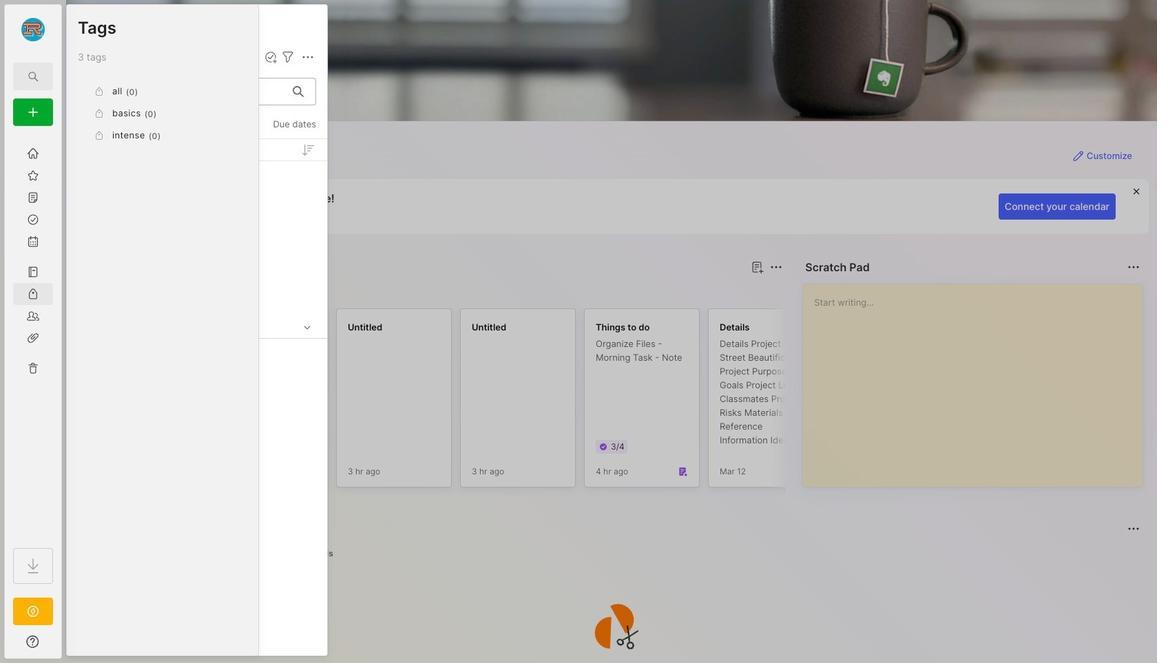 Task type: locate. For each thing, give the bounding box(es) containing it.
13 row from the top
[[72, 566, 322, 591]]

11 row from the top
[[72, 511, 322, 536]]

tab list
[[91, 546, 1138, 562]]

10 row from the top
[[72, 484, 322, 509]]

new task image
[[264, 50, 278, 64]]

account image
[[21, 18, 45, 41]]

tree
[[5, 134, 61, 536]]

WHAT'S NEW field
[[5, 631, 61, 653]]

5 row from the top
[[72, 346, 322, 371]]

1 horizontal spatial tab
[[260, 546, 296, 562]]

tree inside main element
[[5, 134, 61, 536]]

tab
[[137, 284, 193, 300], [260, 546, 296, 562], [301, 546, 340, 562]]

row
[[72, 168, 322, 205], [72, 208, 322, 233], [72, 236, 322, 260], [72, 263, 322, 288], [72, 346, 322, 371], [72, 374, 322, 398], [72, 401, 322, 426], [72, 429, 322, 453], [72, 456, 322, 481], [72, 484, 322, 509], [72, 511, 322, 536], [72, 539, 322, 564], [72, 566, 322, 591]]

9 row from the top
[[72, 456, 322, 481]]

upgrade image
[[25, 604, 41, 620]]

6 row from the top
[[72, 374, 322, 398]]

home image
[[26, 147, 40, 161]]

0 horizontal spatial tab
[[137, 284, 193, 300]]

2 horizontal spatial tab
[[301, 546, 340, 562]]

row group
[[78, 81, 247, 147], [67, 139, 327, 603], [88, 309, 1158, 496]]

3 row from the top
[[72, 236, 322, 260]]



Task type: describe. For each thing, give the bounding box(es) containing it.
7 row from the top
[[72, 401, 322, 426]]

4 row from the top
[[72, 263, 322, 288]]

12 row from the top
[[72, 539, 322, 564]]

collapse 01_completed image
[[300, 321, 314, 334]]

1 row from the top
[[72, 168, 322, 205]]

edit search image
[[25, 68, 41, 85]]

8 row from the top
[[72, 429, 322, 453]]

Find tasks… text field
[[81, 80, 285, 103]]

2 row from the top
[[72, 208, 322, 233]]

main element
[[0, 0, 66, 664]]

click to expand image
[[60, 638, 71, 655]]

Start writing… text field
[[815, 285, 1143, 476]]

Account field
[[5, 16, 61, 43]]



Task type: vqa. For each thing, say whether or not it's contained in the screenshot.
11th ROW from the bottom of the page
yes



